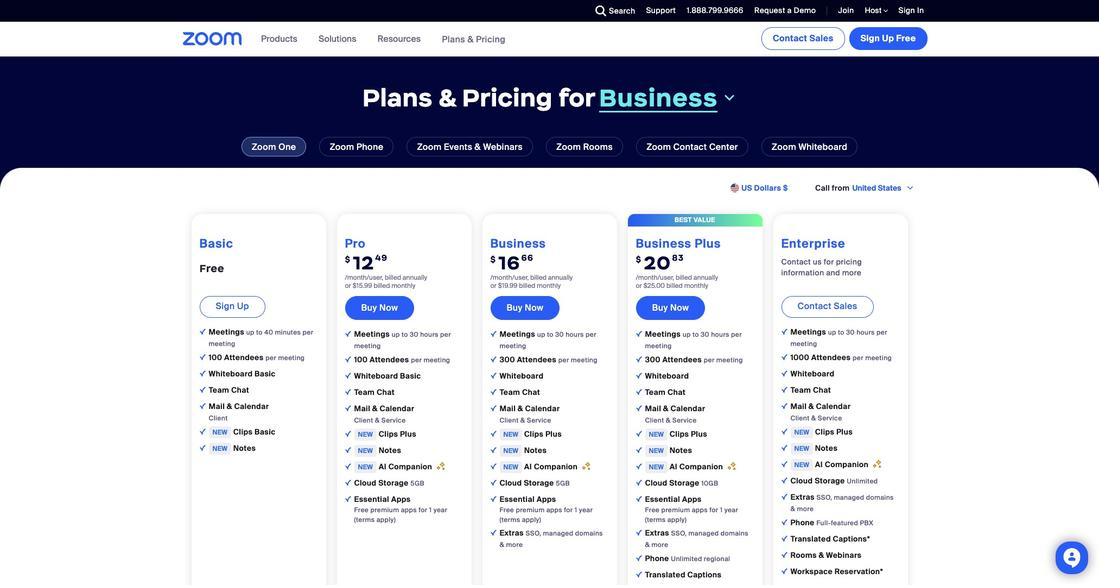 Task type: vqa. For each thing, say whether or not it's contained in the screenshot.


Task type: locate. For each thing, give the bounding box(es) containing it.
domains for cloud storage 10gb
[[721, 529, 749, 538]]

up to 30 hours per meeting for enterprise
[[791, 328, 888, 348]]

/month/user, billed annually or $25.00 billed monthly
[[636, 273, 719, 290]]

phone for phone full-featured pbx
[[791, 518, 815, 527]]

pricing
[[476, 33, 506, 45], [462, 82, 553, 114]]

year for 12
[[434, 506, 448, 514]]

contact sales link inside meetings navigation
[[762, 27, 846, 50]]

1 300 attendees per meeting from the left
[[500, 355, 598, 364]]

contact sales
[[773, 33, 834, 44], [798, 300, 858, 312]]

annually
[[403, 273, 428, 282], [549, 273, 573, 282], [694, 273, 719, 282]]

1 horizontal spatial extras
[[646, 528, 672, 538]]

chat for basic
[[231, 385, 249, 395]]

1 vertical spatial contact sales
[[798, 300, 858, 312]]

annually inside /month/user, billed annually or $15.99 billed monthly
[[403, 273, 428, 282]]

monthly down business plus $ 20 83
[[685, 281, 709, 290]]

or
[[345, 281, 351, 290], [491, 281, 497, 290], [636, 281, 643, 290]]

0 horizontal spatial managed
[[544, 529, 574, 538]]

meetings down $25.00
[[646, 329, 683, 339]]

(terms
[[354, 515, 375, 524], [500, 515, 521, 524], [646, 515, 666, 524]]

in
[[918, 5, 925, 15]]

buy now link for 16
[[491, 296, 560, 320]]

buy down $25.00
[[653, 302, 668, 313]]

2 (terms from the left
[[500, 515, 521, 524]]

contact left center
[[674, 141, 708, 153]]

pro $ 12 49
[[345, 236, 388, 275]]

plus for pro
[[400, 429, 417, 439]]

billed down 83
[[676, 273, 693, 282]]

companion for enterprise
[[825, 459, 869, 469]]

3 now from the left
[[671, 302, 689, 313]]

2 horizontal spatial (terms
[[646, 515, 666, 524]]

/month/user, for 20
[[636, 273, 675, 282]]

6 zoom from the left
[[772, 141, 797, 153]]

1 horizontal spatial translated
[[791, 534, 832, 544]]

to
[[256, 328, 263, 337], [839, 328, 845, 337], [402, 330, 408, 339], [548, 330, 554, 339], [693, 330, 700, 339]]

1 1 from the left
[[430, 506, 432, 514]]

0 vertical spatial unlimited
[[848, 477, 879, 486]]

1 /month/user, from the left
[[345, 273, 384, 282]]

/month/user, down 83
[[636, 273, 675, 282]]

300 for cloud storage 10gb
[[646, 355, 661, 364]]

1 horizontal spatial now
[[525, 302, 544, 313]]

zoom
[[252, 141, 276, 153], [330, 141, 355, 153], [417, 141, 442, 153], [557, 141, 581, 153], [647, 141, 672, 153], [772, 141, 797, 153]]

or inside the /month/user, billed annually or $25.00 billed monthly
[[636, 281, 643, 290]]

1 premium from the left
[[371, 506, 400, 514]]

hours
[[857, 328, 876, 337], [421, 330, 439, 339], [566, 330, 584, 339], [712, 330, 730, 339]]

contact sales link
[[762, 27, 846, 50], [782, 296, 874, 318]]

up up up to 40 minutes per meeting in the bottom of the page
[[237, 300, 249, 312]]

1 vertical spatial pricing
[[462, 82, 553, 114]]

sign up up to 40 minutes per meeting in the bottom of the page
[[216, 300, 235, 312]]

1 (terms from the left
[[354, 515, 375, 524]]

1 horizontal spatial 100
[[354, 355, 368, 364]]

3 or from the left
[[636, 281, 643, 290]]

5gb
[[411, 479, 425, 488], [556, 479, 570, 488]]

cloud for pro
[[354, 478, 377, 488]]

monthly right $19.99
[[537, 281, 561, 290]]

buy now link down /month/user, billed annually or $15.99 billed monthly
[[345, 296, 415, 320]]

1 horizontal spatial phone
[[646, 553, 670, 563]]

2 apply) from the left
[[522, 515, 542, 524]]

1 300 from the left
[[500, 355, 515, 364]]

monthly for 66
[[537, 281, 561, 290]]

0 horizontal spatial essential apps free premium apps for 1 year (terms apply)
[[354, 494, 448, 524]]

1 monthly from the left
[[392, 281, 416, 290]]

cloud storage unlimited
[[791, 476, 879, 486]]

Country/Region text field
[[852, 183, 906, 193]]

1 horizontal spatial apps
[[537, 494, 557, 504]]

mail inside mail & calendar client
[[209, 401, 225, 411]]

$ left 12
[[345, 254, 351, 264]]

2 horizontal spatial apps
[[692, 506, 708, 514]]

1 horizontal spatial buy now link
[[491, 296, 560, 320]]

1 vertical spatial translated
[[646, 570, 686, 580]]

essential apps free premium apps for 1 year (terms apply) for 16
[[500, 494, 593, 524]]

2 buy now from the left
[[507, 302, 544, 313]]

1 horizontal spatial 300
[[646, 355, 661, 364]]

per inside 1000 attendees per meeting
[[853, 354, 864, 362]]

business
[[599, 82, 718, 113], [491, 236, 546, 251], [636, 236, 692, 251]]

ok image
[[636, 356, 642, 362], [782, 370, 788, 376], [345, 373, 351, 379], [491, 373, 497, 379], [636, 373, 642, 379], [782, 387, 788, 393], [345, 389, 351, 395], [636, 389, 642, 395], [200, 403, 206, 409], [782, 403, 788, 409], [491, 405, 497, 411], [200, 429, 206, 434], [782, 429, 788, 434], [345, 431, 351, 437], [491, 431, 497, 437], [636, 431, 642, 437], [200, 445, 206, 451], [345, 447, 351, 453], [636, 447, 642, 453], [345, 463, 351, 469], [782, 477, 788, 483], [491, 480, 497, 486], [782, 519, 788, 525], [491, 530, 497, 536], [636, 530, 642, 536], [782, 568, 788, 574]]

annually inside /month/user, billed annually or $19.99 billed monthly
[[549, 273, 573, 282]]

team for pro
[[354, 387, 375, 397]]

2 horizontal spatial apply)
[[668, 515, 687, 524]]

translated captions
[[646, 570, 722, 580]]

buy now down /month/user, billed annually or $15.99 billed monthly
[[362, 302, 398, 313]]

3 essential apps free premium apps for 1 year (terms apply) from the left
[[646, 494, 739, 524]]

contact up information
[[782, 257, 812, 267]]

1 horizontal spatial 1
[[575, 506, 578, 514]]

ai for business
[[525, 462, 532, 471]]

1 horizontal spatial include image
[[636, 496, 642, 502]]

sales down demo
[[810, 33, 834, 44]]

billed right $25.00
[[667, 281, 683, 290]]

enterprise contact us for pricing information and more
[[782, 236, 863, 277]]

0 horizontal spatial sales
[[810, 33, 834, 44]]

meetings down $19.99
[[500, 329, 538, 339]]

1 buy now link from the left
[[345, 296, 415, 320]]

show options image
[[906, 184, 915, 193]]

0 horizontal spatial 300
[[500, 355, 515, 364]]

include image
[[782, 329, 788, 335], [491, 331, 497, 337], [636, 496, 642, 502]]

sign up free
[[861, 33, 917, 44]]

sign in
[[899, 5, 925, 15]]

2 horizontal spatial 1
[[721, 506, 723, 514]]

webinars up workspace reservation*
[[827, 550, 862, 560]]

0 horizontal spatial essential
[[354, 494, 390, 504]]

team chat
[[209, 385, 249, 395], [791, 385, 832, 395], [354, 387, 395, 397], [500, 387, 541, 397], [646, 387, 686, 397]]

0 vertical spatial phone
[[357, 141, 384, 153]]

0 horizontal spatial 5gb
[[411, 479, 425, 488]]

annually right $15.99
[[403, 273, 428, 282]]

essential
[[354, 494, 390, 504], [500, 494, 535, 504], [646, 494, 681, 504]]

0 vertical spatial webinars
[[484, 141, 523, 153]]

more inside enterprise contact us for pricing information and more
[[843, 268, 862, 277]]

billed down the 66 on the left top of page
[[531, 273, 547, 282]]

cloud storage 5gb for 12
[[354, 478, 425, 488]]

sso, for cloud storage 5gb
[[526, 529, 542, 538]]

cloud
[[791, 476, 813, 486], [354, 478, 377, 488], [500, 478, 522, 488], [646, 478, 668, 488]]

to inside up to 40 minutes per meeting
[[256, 328, 263, 337]]

1 year from the left
[[434, 506, 448, 514]]

notes for enterprise
[[816, 443, 838, 453]]

up down host dropdown button
[[883, 33, 895, 44]]

2 cloud storage 5gb from the left
[[500, 478, 570, 488]]

team
[[209, 385, 229, 395], [791, 385, 812, 395], [354, 387, 375, 397], [500, 387, 521, 397], [646, 387, 666, 397]]

attendees for basic
[[224, 352, 264, 362]]

0 horizontal spatial include image
[[491, 331, 497, 337]]

up for enterprise
[[829, 328, 837, 337]]

essential apps free premium apps for 1 year (terms apply)
[[354, 494, 448, 524], [500, 494, 593, 524], [646, 494, 739, 524]]

1 horizontal spatial unlimited
[[848, 477, 879, 486]]

team for basic
[[209, 385, 229, 395]]

1 vertical spatial sales
[[834, 300, 858, 312]]

or left $19.99
[[491, 281, 497, 290]]

meetings down $15.99
[[354, 329, 392, 339]]

3 1 from the left
[[721, 506, 723, 514]]

webinars right events on the left of page
[[484, 141, 523, 153]]

2 apps from the left
[[547, 506, 563, 514]]

buy down $19.99
[[507, 302, 523, 313]]

up inside main content
[[237, 300, 249, 312]]

0 horizontal spatial sign
[[216, 300, 235, 312]]

captions*
[[834, 534, 871, 544]]

annually for 20
[[694, 273, 719, 282]]

2 horizontal spatial managed
[[835, 493, 865, 502]]

/month/user, inside the /month/user, billed annually or $25.00 billed monthly
[[636, 273, 675, 282]]

plans inside product information navigation
[[442, 33, 466, 45]]

contact sales down and
[[798, 300, 858, 312]]

buy
[[362, 302, 377, 313], [507, 302, 523, 313], [653, 302, 668, 313]]

1 now from the left
[[380, 302, 398, 313]]

0 horizontal spatial 1
[[430, 506, 432, 514]]

sales
[[810, 33, 834, 44], [834, 300, 858, 312]]

2 horizontal spatial extras
[[791, 492, 817, 502]]

hours for enterprise
[[857, 328, 876, 337]]

2 horizontal spatial buy
[[653, 302, 668, 313]]

1 horizontal spatial monthly
[[537, 281, 561, 290]]

1 5gb from the left
[[411, 479, 425, 488]]

0 vertical spatial translated
[[791, 534, 832, 544]]

2 horizontal spatial include image
[[782, 329, 788, 335]]

up for business
[[538, 330, 546, 339]]

3 buy now from the left
[[653, 302, 689, 313]]

meetings
[[209, 327, 246, 337], [791, 327, 829, 337], [354, 329, 392, 339], [500, 329, 538, 339], [646, 329, 683, 339]]

1 horizontal spatial /month/user,
[[491, 273, 529, 282]]

now down the /month/user, billed annually or $25.00 billed monthly
[[671, 302, 689, 313]]

ok image
[[200, 354, 206, 360], [782, 354, 788, 360], [345, 356, 351, 362], [491, 356, 497, 362], [200, 370, 206, 376], [200, 387, 206, 393], [491, 389, 497, 395], [345, 405, 351, 411], [636, 405, 642, 411], [782, 445, 788, 451], [491, 447, 497, 453], [782, 461, 788, 467], [491, 463, 497, 469], [636, 463, 642, 469], [345, 480, 351, 486], [636, 480, 642, 486], [782, 494, 788, 500], [782, 536, 788, 541], [782, 552, 788, 558], [636, 555, 642, 561], [636, 571, 642, 577]]

1 cloud storage 5gb from the left
[[354, 478, 425, 488]]

business button
[[599, 82, 737, 113]]

service for business
[[527, 416, 552, 425]]

client for business
[[500, 416, 519, 425]]

0 horizontal spatial or
[[345, 281, 351, 290]]

team chat for pro
[[354, 387, 395, 397]]

include image
[[200, 329, 206, 335], [345, 331, 351, 337], [636, 331, 642, 337], [345, 496, 351, 502], [491, 496, 497, 502]]

3 buy from the left
[[653, 302, 668, 313]]

sso, managed domains & more for cloud storage 5gb
[[500, 529, 603, 549]]

managed
[[835, 493, 865, 502], [544, 529, 574, 538], [689, 529, 719, 538]]

meeting inside 1000 attendees per meeting
[[866, 354, 893, 362]]

3 essential from the left
[[646, 494, 681, 504]]

/month/user, billed annually or $15.99 billed monthly
[[345, 273, 428, 290]]

2 annually from the left
[[549, 273, 573, 282]]

or inside /month/user, billed annually or $15.99 billed monthly
[[345, 281, 351, 290]]

2 vertical spatial sign
[[216, 300, 235, 312]]

zoom for zoom phone
[[330, 141, 355, 153]]

storage for business
[[524, 478, 554, 488]]

1 horizontal spatial or
[[491, 281, 497, 290]]

1 apply) from the left
[[377, 515, 396, 524]]

0 horizontal spatial up
[[237, 300, 249, 312]]

1.888.799.9666
[[687, 5, 744, 15]]

sign inside main content
[[216, 300, 235, 312]]

support link
[[638, 0, 679, 22], [647, 5, 676, 15]]

year for 16
[[579, 506, 593, 514]]

$ right dollars
[[784, 183, 789, 193]]

(terms for 12
[[354, 515, 375, 524]]

now for 12
[[380, 302, 398, 313]]

2 now from the left
[[525, 302, 544, 313]]

translated down full-
[[791, 534, 832, 544]]

monthly inside /month/user, billed annually or $19.99 billed monthly
[[537, 281, 561, 290]]

1 vertical spatial plans
[[363, 82, 433, 114]]

2 horizontal spatial /month/user,
[[636, 273, 675, 282]]

monthly inside /month/user, billed annually or $15.99 billed monthly
[[392, 281, 416, 290]]

buy now link down the /month/user, billed annually or $25.00 billed monthly
[[636, 296, 706, 320]]

2 horizontal spatial or
[[636, 281, 643, 290]]

up inside button
[[883, 33, 895, 44]]

2 monthly from the left
[[537, 281, 561, 290]]

up
[[883, 33, 895, 44], [237, 300, 249, 312]]

0 vertical spatial contact sales link
[[762, 27, 846, 50]]

annually for 66
[[549, 273, 573, 282]]

rooms inside the 'tabs of zoom services' tab list
[[584, 141, 613, 153]]

1 horizontal spatial annually
[[549, 273, 573, 282]]

2 horizontal spatial buy now link
[[636, 296, 706, 320]]

now for 16
[[525, 302, 544, 313]]

banner
[[170, 22, 930, 57]]

chat for pro
[[377, 387, 395, 397]]

2 essential apps free premium apps for 1 year (terms apply) from the left
[[500, 494, 593, 524]]

zoom logo image
[[183, 32, 242, 46]]

5 zoom from the left
[[647, 141, 672, 153]]

plus inside business plus $ 20 83
[[695, 236, 722, 251]]

zoom for zoom events & webinars
[[417, 141, 442, 153]]

zoom events & webinars
[[417, 141, 523, 153]]

0 horizontal spatial whiteboard basic
[[209, 369, 276, 379]]

1 buy from the left
[[362, 302, 377, 313]]

0 vertical spatial plans
[[442, 33, 466, 45]]

0 horizontal spatial buy now link
[[345, 296, 415, 320]]

1 horizontal spatial sign
[[861, 33, 881, 44]]

up for sign up free
[[883, 33, 895, 44]]

2 or from the left
[[491, 281, 497, 290]]

1 vertical spatial sign
[[861, 33, 881, 44]]

translated down phone unlimited regional
[[646, 570, 686, 580]]

2 300 attendees per meeting from the left
[[646, 355, 744, 364]]

2 300 from the left
[[646, 355, 661, 364]]

buy down $15.99
[[362, 302, 377, 313]]

1
[[430, 506, 432, 514], [575, 506, 578, 514], [721, 506, 723, 514]]

team chat for basic
[[209, 385, 249, 395]]

calendar inside mail & calendar client
[[234, 401, 269, 411]]

0 horizontal spatial buy
[[362, 302, 377, 313]]

2 buy from the left
[[507, 302, 523, 313]]

1 horizontal spatial essential apps free premium apps for 1 year (terms apply)
[[500, 494, 593, 524]]

2 horizontal spatial year
[[725, 506, 739, 514]]

1 horizontal spatial up
[[883, 33, 895, 44]]

buy now for 12
[[362, 302, 398, 313]]

solutions
[[319, 33, 357, 45]]

0 horizontal spatial premium
[[371, 506, 400, 514]]

1 horizontal spatial sales
[[834, 300, 858, 312]]

whiteboard basic for basic
[[209, 369, 276, 379]]

2 vertical spatial phone
[[646, 553, 670, 563]]

up left 40
[[246, 328, 255, 337]]

meetings for enterprise
[[791, 327, 829, 337]]

monthly inside the /month/user, billed annually or $25.00 billed monthly
[[685, 281, 709, 290]]

new notes
[[213, 443, 256, 453], [795, 443, 838, 453], [358, 445, 402, 455], [504, 445, 547, 455], [649, 445, 693, 455]]

per inside up to 40 minutes per meeting
[[303, 328, 314, 337]]

essential for 12
[[354, 494, 390, 504]]

product information navigation
[[253, 22, 514, 57]]

pricing inside product information navigation
[[476, 33, 506, 45]]

300 attendees per meeting for cloud storage 10gb
[[646, 355, 744, 364]]

annually inside the /month/user, billed annually or $25.00 billed monthly
[[694, 273, 719, 282]]

2 horizontal spatial apps
[[683, 494, 702, 504]]

attendees
[[224, 352, 264, 362], [812, 352, 851, 362], [370, 355, 409, 364], [517, 355, 557, 364], [663, 355, 702, 364]]

4 zoom from the left
[[557, 141, 581, 153]]

1 horizontal spatial sso,
[[672, 529, 687, 538]]

buy for 12
[[362, 302, 377, 313]]

calendar
[[234, 401, 269, 411], [817, 401, 851, 411], [380, 404, 415, 413], [526, 404, 560, 413], [671, 404, 706, 413]]

webinars inside the 'tabs of zoom services' tab list
[[484, 141, 523, 153]]

0 horizontal spatial (terms
[[354, 515, 375, 524]]

contact sales down demo
[[773, 33, 834, 44]]

annually right 20
[[694, 273, 719, 282]]

/month/user, inside /month/user, billed annually or $19.99 billed monthly
[[491, 273, 529, 282]]

monthly
[[392, 281, 416, 290], [537, 281, 561, 290], [685, 281, 709, 290]]

2 horizontal spatial premium
[[662, 506, 691, 514]]

1 horizontal spatial 300 attendees per meeting
[[646, 355, 744, 364]]

buy now link down /month/user, billed annually or $19.99 billed monthly
[[491, 296, 560, 320]]

more
[[843, 268, 862, 277], [798, 505, 814, 513], [507, 540, 523, 549], [652, 540, 669, 549]]

1 horizontal spatial essential
[[500, 494, 535, 504]]

2 apps from the left
[[537, 494, 557, 504]]

up down /month/user, billed annually or $19.99 billed monthly
[[538, 330, 546, 339]]

1 horizontal spatial managed
[[689, 529, 719, 538]]

100 for basic
[[209, 352, 222, 362]]

basic
[[200, 236, 233, 251], [255, 369, 276, 379], [400, 371, 421, 381], [255, 427, 276, 437]]

now down /month/user, billed annually or $15.99 billed monthly
[[380, 302, 398, 313]]

$ inside pro $ 12 49
[[345, 254, 351, 264]]

zoom for zoom contact center
[[647, 141, 672, 153]]

client inside mail & calendar client
[[209, 414, 228, 423]]

1 for 12
[[430, 506, 432, 514]]

phone full-featured pbx
[[791, 518, 874, 527]]

cloud storage 5gb for 16
[[500, 478, 570, 488]]

business inside business plus $ 20 83
[[636, 236, 692, 251]]

1 horizontal spatial sso, managed domains & more
[[646, 529, 749, 549]]

1 annually from the left
[[403, 273, 428, 282]]

now
[[380, 302, 398, 313], [525, 302, 544, 313], [671, 302, 689, 313]]

storage
[[815, 476, 846, 486], [379, 478, 409, 488], [524, 478, 554, 488], [670, 478, 700, 488]]

0 horizontal spatial domains
[[576, 529, 603, 538]]

0 horizontal spatial apps
[[401, 506, 417, 514]]

0 horizontal spatial sso,
[[526, 529, 542, 538]]

up down /month/user, billed annually or $15.99 billed monthly
[[392, 330, 400, 339]]

1 essential from the left
[[354, 494, 390, 504]]

now down /month/user, billed annually or $19.99 billed monthly
[[525, 302, 544, 313]]

or left $25.00
[[636, 281, 643, 290]]

meetings down sign up link
[[209, 327, 246, 337]]

1 buy now from the left
[[362, 302, 398, 313]]

300 for cloud storage 5gb
[[500, 355, 515, 364]]

webinars
[[484, 141, 523, 153], [827, 550, 862, 560]]

apps for 16
[[537, 494, 557, 504]]

0 horizontal spatial translated
[[646, 570, 686, 580]]

contact down a
[[773, 33, 808, 44]]

unlimited
[[848, 477, 879, 486], [672, 555, 703, 563]]

ai for enterprise
[[816, 459, 824, 469]]

2 horizontal spatial domains
[[867, 493, 895, 502]]

0 horizontal spatial annually
[[403, 273, 428, 282]]

regional
[[704, 555, 731, 563]]

unlimited up pbx
[[848, 477, 879, 486]]

cloud storage 5gb
[[354, 478, 425, 488], [500, 478, 570, 488]]

1 horizontal spatial 100 attendees per meeting
[[354, 355, 451, 364]]

to for business
[[548, 330, 554, 339]]

or inside /month/user, billed annually or $19.99 billed monthly
[[491, 281, 497, 290]]

contact sales link down demo
[[762, 27, 846, 50]]

1 vertical spatial webinars
[[827, 550, 862, 560]]

2 premium from the left
[[516, 506, 545, 514]]

buy now down the /month/user, billed annually or $25.00 billed monthly
[[653, 302, 689, 313]]

resources
[[378, 33, 421, 45]]

us dollars $ button
[[742, 183, 789, 194]]

1 horizontal spatial domains
[[721, 529, 749, 538]]

1 vertical spatial phone
[[791, 518, 815, 527]]

1 apps from the left
[[391, 494, 411, 504]]

clips for basic
[[233, 427, 253, 437]]

buy now down /month/user, billed annually or $19.99 billed monthly
[[507, 302, 544, 313]]

pbx
[[861, 519, 874, 527]]

team chat for enterprise
[[791, 385, 832, 395]]

meetings for business
[[500, 329, 538, 339]]

support
[[647, 5, 676, 15]]

client for enterprise
[[791, 414, 810, 423]]

2 /month/user, from the left
[[491, 273, 529, 282]]

1 horizontal spatial whiteboard basic
[[354, 371, 421, 381]]

3 /month/user, from the left
[[636, 273, 675, 282]]

meetings for pro
[[354, 329, 392, 339]]

best
[[675, 216, 693, 224]]

extras for cloud storage 5gb
[[500, 528, 526, 538]]

plans
[[442, 33, 466, 45], [363, 82, 433, 114]]

2 horizontal spatial buy now
[[653, 302, 689, 313]]

1 horizontal spatial plans
[[442, 33, 466, 45]]

1 or from the left
[[345, 281, 351, 290]]

sign left in on the right
[[899, 5, 916, 15]]

main content
[[0, 22, 1100, 585]]

plans inside main content
[[363, 82, 433, 114]]

meetings up 1000
[[791, 327, 829, 337]]

monthly right $15.99
[[392, 281, 416, 290]]

extras
[[791, 492, 817, 502], [500, 528, 526, 538], [646, 528, 672, 538]]

zoom contact center
[[647, 141, 739, 153]]

2 essential from the left
[[500, 494, 535, 504]]

2 horizontal spatial sso,
[[817, 493, 833, 502]]

sign down host
[[861, 33, 881, 44]]

2 zoom from the left
[[330, 141, 355, 153]]

0 vertical spatial up
[[883, 33, 895, 44]]

1 zoom from the left
[[252, 141, 276, 153]]

2 horizontal spatial now
[[671, 302, 689, 313]]

3 monthly from the left
[[685, 281, 709, 290]]

contact inside enterprise contact us for pricing information and more
[[782, 257, 812, 267]]

mail & calendar client
[[209, 401, 269, 423]]

300 attendees per meeting
[[500, 355, 598, 364], [646, 355, 744, 364]]

/month/user, billed annually or $19.99 billed monthly
[[491, 273, 573, 290]]

sign inside button
[[861, 33, 881, 44]]

0 horizontal spatial monthly
[[392, 281, 416, 290]]

up inside up to 40 minutes per meeting
[[246, 328, 255, 337]]

5gb for 16
[[556, 479, 570, 488]]

sign
[[899, 5, 916, 15], [861, 33, 881, 44], [216, 300, 235, 312]]

contact sales link down and
[[782, 296, 874, 318]]

or left $15.99
[[345, 281, 351, 290]]

1 horizontal spatial buy
[[507, 302, 523, 313]]

1.888.799.9666 button
[[679, 0, 747, 22], [687, 5, 744, 15]]

0 horizontal spatial rooms
[[584, 141, 613, 153]]

resources button
[[378, 22, 426, 56]]

companion
[[825, 459, 869, 469], [389, 462, 433, 471], [534, 462, 578, 471], [680, 462, 724, 471]]

$ left 16
[[491, 254, 497, 264]]

unlimited up the translated captions
[[672, 555, 703, 563]]

calendar for pro
[[380, 404, 415, 413]]

sales down and
[[834, 300, 858, 312]]

2 1 from the left
[[575, 506, 578, 514]]

0 vertical spatial pricing
[[476, 33, 506, 45]]

1 horizontal spatial 5gb
[[556, 479, 570, 488]]

0 vertical spatial contact sales
[[773, 33, 834, 44]]

/month/user, down 49
[[345, 273, 384, 282]]

up up 1000 attendees per meeting
[[829, 328, 837, 337]]

clips for pro
[[379, 429, 398, 439]]

3 zoom from the left
[[417, 141, 442, 153]]

new ai companion
[[795, 459, 871, 469], [358, 462, 434, 471], [504, 462, 580, 471], [649, 462, 726, 471]]

up to 40 minutes per meeting
[[209, 328, 314, 348]]

3 annually from the left
[[694, 273, 719, 282]]

year
[[434, 506, 448, 514], [579, 506, 593, 514], [725, 506, 739, 514]]

0 horizontal spatial phone
[[357, 141, 384, 153]]

notes
[[233, 443, 256, 453], [816, 443, 838, 453], [379, 445, 402, 455], [525, 445, 547, 455], [670, 445, 693, 455]]

free
[[897, 33, 917, 44], [200, 262, 224, 275], [354, 506, 369, 514], [500, 506, 515, 514], [646, 506, 660, 514]]

or for 20
[[636, 281, 643, 290]]

whiteboard inside the 'tabs of zoom services' tab list
[[799, 141, 848, 153]]

30 for business
[[556, 330, 564, 339]]

sign up free button
[[850, 27, 928, 50]]

1 horizontal spatial apps
[[547, 506, 563, 514]]

2 year from the left
[[579, 506, 593, 514]]

300
[[500, 355, 515, 364], [646, 355, 661, 364]]

/month/user, inside /month/user, billed annually or $15.99 billed monthly
[[345, 273, 384, 282]]

1 apps from the left
[[401, 506, 417, 514]]

30
[[847, 328, 856, 337], [410, 330, 419, 339], [556, 330, 564, 339], [701, 330, 710, 339]]

1 horizontal spatial buy now
[[507, 302, 544, 313]]

/month/user, down the 66 on the left top of page
[[491, 273, 529, 282]]

3 apps from the left
[[692, 506, 708, 514]]

$ left 20
[[636, 254, 642, 264]]

buy now link
[[345, 296, 415, 320], [491, 296, 560, 320], [636, 296, 706, 320]]

apps for 16
[[547, 506, 563, 514]]

2 5gb from the left
[[556, 479, 570, 488]]

main content containing business
[[0, 22, 1100, 585]]

2 buy now link from the left
[[491, 296, 560, 320]]

domains for cloud storage 5gb
[[576, 529, 603, 538]]

annually right business $ 16 66
[[549, 273, 573, 282]]

2 horizontal spatial essential
[[646, 494, 681, 504]]

1 essential apps free premium apps for 1 year (terms apply) from the left
[[354, 494, 448, 524]]

0 horizontal spatial year
[[434, 506, 448, 514]]

0 horizontal spatial plans
[[363, 82, 433, 114]]

mail for business
[[500, 404, 516, 413]]



Task type: describe. For each thing, give the bounding box(es) containing it.
49
[[376, 253, 388, 263]]

1 for 16
[[575, 506, 578, 514]]

us
[[814, 257, 822, 267]]

a
[[788, 5, 792, 15]]

include image for business
[[491, 331, 497, 337]]

zoom rooms
[[557, 141, 613, 153]]

translated for translated captions
[[646, 570, 686, 580]]

one
[[279, 141, 296, 153]]

1 vertical spatial contact sales link
[[782, 296, 874, 318]]

or for 12
[[345, 281, 351, 290]]

captions
[[688, 570, 722, 580]]

calendar for basic
[[234, 401, 269, 411]]

down image
[[723, 92, 737, 105]]

300 attendees per meeting for cloud storage 5gb
[[500, 355, 598, 364]]

team chat for business
[[500, 387, 541, 397]]

sales inside meetings navigation
[[810, 33, 834, 44]]

contact sales inside main content
[[798, 300, 858, 312]]

solutions button
[[319, 22, 362, 56]]

from
[[833, 183, 850, 193]]

free inside button
[[897, 33, 917, 44]]

10gb
[[702, 479, 719, 488]]

unlimited inside cloud storage unlimited
[[848, 477, 879, 486]]

us dollars $
[[742, 183, 789, 193]]

reservation*
[[835, 566, 884, 576]]

workspace
[[791, 566, 833, 576]]

banner containing contact sales
[[170, 22, 930, 57]]

new inside new clips basic
[[213, 428, 228, 437]]

hours for pro
[[421, 330, 439, 339]]

rooms & webinars
[[791, 550, 862, 560]]

attendees for business
[[517, 355, 557, 364]]

enterprise
[[782, 236, 846, 251]]

zoom for zoom whiteboard
[[772, 141, 797, 153]]

translated captions*
[[791, 534, 871, 544]]

meetings navigation
[[760, 22, 930, 52]]

pro
[[345, 236, 366, 251]]

3 premium from the left
[[662, 506, 691, 514]]

information
[[782, 268, 825, 277]]

plus for enterprise
[[837, 427, 853, 437]]

sso, managed domains & more for cloud storage 10gb
[[646, 529, 749, 549]]

and
[[827, 268, 841, 277]]

apply) for 12
[[377, 515, 396, 524]]

join link left host
[[831, 0, 857, 22]]

contact inside the 'tabs of zoom services' tab list
[[674, 141, 708, 153]]

ai for pro
[[379, 462, 387, 471]]

zoom for zoom one
[[252, 141, 276, 153]]

join link up meetings navigation
[[839, 5, 855, 15]]

buy for 16
[[507, 302, 523, 313]]

products button
[[261, 22, 303, 56]]

1 horizontal spatial webinars
[[827, 550, 862, 560]]

20
[[644, 251, 672, 275]]

notes for business
[[525, 445, 547, 455]]

or for 16
[[491, 281, 497, 290]]

contact sales inside meetings navigation
[[773, 33, 834, 44]]

request a demo
[[755, 5, 817, 15]]

$ inside business $ 16 66
[[491, 254, 497, 264]]

cloud storage 10gb
[[646, 478, 719, 488]]

calendar for enterprise
[[817, 401, 851, 411]]

service for enterprise
[[819, 414, 843, 423]]

workspace reservation*
[[791, 566, 884, 576]]

mail for basic
[[209, 401, 225, 411]]

zoom one
[[252, 141, 296, 153]]

contact down information
[[798, 300, 832, 312]]

apps for 12
[[401, 506, 417, 514]]

plus for business
[[546, 429, 562, 439]]

sso, for cloud storage 10gb
[[672, 529, 687, 538]]

$15.99
[[353, 281, 372, 290]]

host
[[866, 5, 884, 15]]

buy now link for 12
[[345, 296, 415, 320]]

call from
[[816, 183, 850, 193]]

$ inside dropdown button
[[784, 183, 789, 193]]

value
[[694, 216, 716, 224]]

up to 30 hours per meeting for pro
[[354, 330, 451, 350]]

call
[[816, 183, 831, 193]]

66
[[522, 253, 534, 263]]

12
[[353, 251, 374, 275]]

40
[[265, 328, 273, 337]]

pricing for plans & pricing for
[[462, 82, 553, 114]]

best value
[[675, 216, 716, 224]]

up for basic
[[246, 328, 255, 337]]

essential for 16
[[500, 494, 535, 504]]

zoom phone
[[330, 141, 384, 153]]

demo
[[794, 5, 817, 15]]

& inside the 'tabs of zoom services' tab list
[[475, 141, 481, 153]]

service for pro
[[382, 416, 406, 425]]

zoom for zoom rooms
[[557, 141, 581, 153]]

to for enterprise
[[839, 328, 845, 337]]

mail & calendar client & service for business
[[500, 404, 560, 425]]

new ai companion for enterprise
[[795, 459, 871, 469]]

full-
[[817, 519, 832, 527]]

business $ 16 66
[[491, 236, 546, 275]]

dollars
[[755, 183, 782, 193]]

3 (terms from the left
[[646, 515, 666, 524]]

phone for phone unlimited regional
[[646, 553, 670, 563]]

meeting inside up to 40 minutes per meeting
[[209, 339, 236, 348]]

include image for enterprise
[[782, 329, 788, 335]]

new notes for basic
[[213, 443, 256, 453]]

join
[[839, 5, 855, 15]]

mail & calendar client & service for enterprise
[[791, 401, 851, 423]]

clips for enterprise
[[816, 427, 835, 437]]

billed right $19.99
[[519, 281, 536, 290]]

up down the /month/user, billed annually or $25.00 billed monthly
[[683, 330, 691, 339]]

new clips basic
[[213, 427, 276, 437]]

storage for pro
[[379, 478, 409, 488]]

minutes
[[275, 328, 301, 337]]

tabs of zoom services tab list
[[16, 137, 1084, 156]]

sign up link
[[200, 296, 266, 318]]

1 horizontal spatial rooms
[[791, 550, 817, 560]]

1000 attendees per meeting
[[791, 352, 893, 362]]

$19.99
[[498, 281, 518, 290]]

monthly for 20
[[685, 281, 709, 290]]

annually for 49
[[403, 273, 428, 282]]

100 attendees per meeting for pro
[[354, 355, 451, 364]]

companion for pro
[[389, 462, 433, 471]]

new notes for enterprise
[[795, 443, 838, 453]]

30 for enterprise
[[847, 328, 856, 337]]

pricing for plans & pricing
[[476, 33, 506, 45]]

managed for cloud storage 5gb
[[544, 529, 574, 538]]

contact inside meetings navigation
[[773, 33, 808, 44]]

5gb for 12
[[411, 479, 425, 488]]

3 buy now link from the left
[[636, 296, 706, 320]]

apply) for 16
[[522, 515, 542, 524]]

attendees for pro
[[370, 355, 409, 364]]

3 apply) from the left
[[668, 515, 687, 524]]

search
[[610, 6, 636, 16]]

plans for plans & pricing for
[[363, 82, 433, 114]]

client for basic
[[209, 414, 228, 423]]

& inside product information navigation
[[468, 33, 474, 45]]

clips for business
[[525, 429, 544, 439]]

& inside mail & calendar client
[[227, 401, 232, 411]]

pricing
[[837, 257, 863, 267]]

new ai companion for pro
[[358, 462, 434, 471]]

essential apps free premium apps for 1 year (terms apply) for 12
[[354, 494, 448, 524]]

sign for sign up
[[216, 300, 235, 312]]

hours for business
[[566, 330, 584, 339]]

business plus $ 20 83
[[636, 236, 722, 275]]

billed down 49
[[385, 273, 401, 282]]

3 year from the left
[[725, 506, 739, 514]]

1000
[[791, 352, 810, 362]]

plans & pricing
[[442, 33, 506, 45]]

new clips plus for enterprise
[[795, 427, 853, 437]]

attendees for enterprise
[[812, 352, 851, 362]]

16
[[499, 251, 521, 275]]

zoom whiteboard
[[772, 141, 848, 153]]

storage for enterprise
[[815, 476, 846, 486]]

new notes for pro
[[358, 445, 402, 455]]

host button
[[866, 5, 888, 16]]

3 apps from the left
[[683, 494, 702, 504]]

$25.00
[[644, 281, 665, 290]]

events
[[444, 141, 473, 153]]

products
[[261, 33, 298, 45]]

chat for business
[[523, 387, 541, 397]]

sign for sign up free
[[861, 33, 881, 44]]

us
[[742, 183, 753, 193]]

translated for translated captions*
[[791, 534, 832, 544]]

plans & pricing for
[[363, 82, 596, 114]]

plans for plans & pricing
[[442, 33, 466, 45]]

83
[[673, 253, 684, 263]]

phone inside the 'tabs of zoom services' tab list
[[357, 141, 384, 153]]

companion for business
[[534, 462, 578, 471]]

/month/user, for 12
[[345, 273, 384, 282]]

2 horizontal spatial sso, managed domains & more
[[791, 493, 895, 513]]

for inside enterprise contact us for pricing information and more
[[824, 257, 835, 267]]

unlimited inside phone unlimited regional
[[672, 555, 703, 563]]

$ inside business plus $ 20 83
[[636, 254, 642, 264]]

up to 30 hours per meeting for business
[[500, 330, 597, 350]]

sales inside main content
[[834, 300, 858, 312]]

notes for pro
[[379, 445, 402, 455]]

center
[[710, 141, 739, 153]]

(terms for 16
[[500, 515, 521, 524]]

request
[[755, 5, 786, 15]]

new ai companion for business
[[504, 462, 580, 471]]

search button
[[588, 0, 638, 22]]

featured
[[832, 519, 859, 527]]

sign up
[[216, 300, 249, 312]]

new notes for business
[[504, 445, 547, 455]]

billed right $15.99
[[374, 281, 390, 290]]

phone unlimited regional
[[646, 553, 731, 563]]



